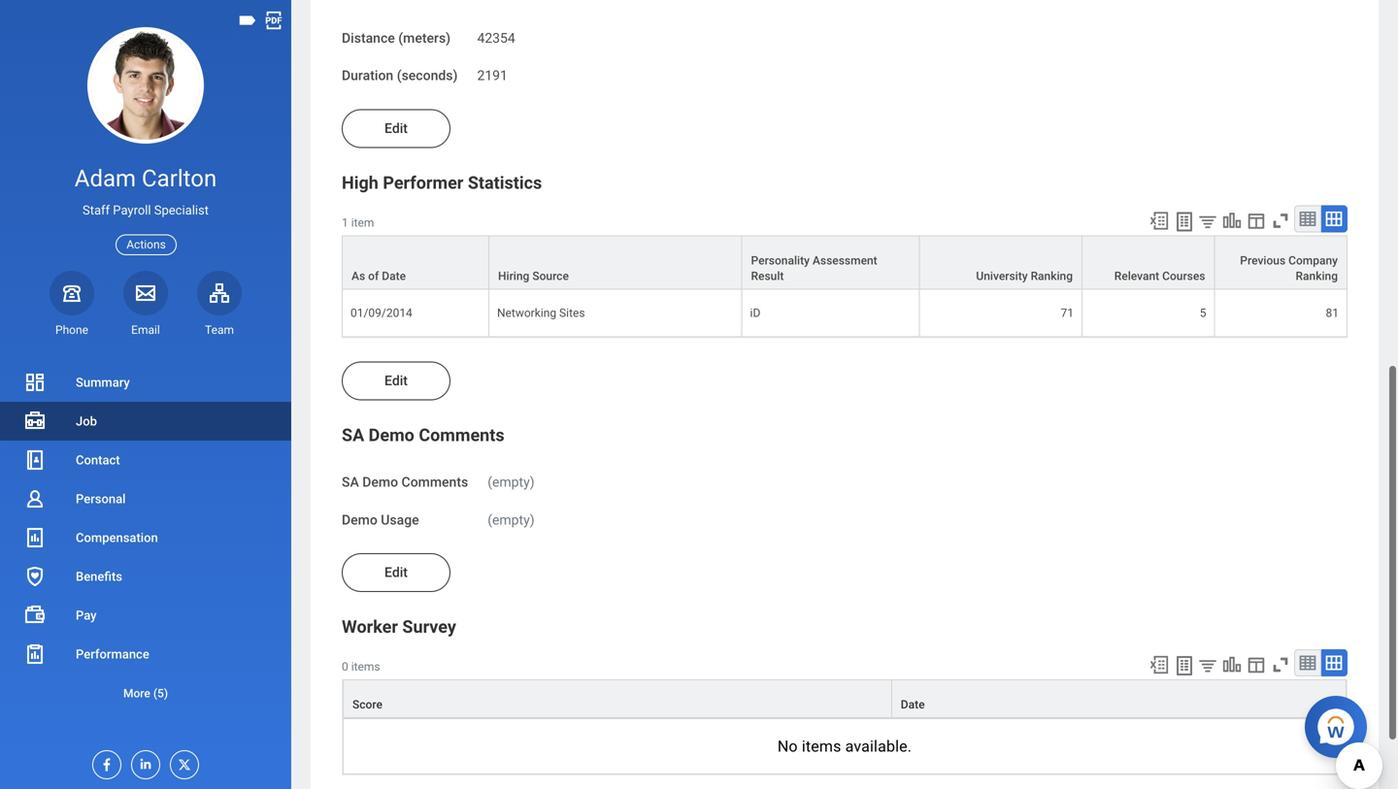 Task type: locate. For each thing, give the bounding box(es) containing it.
1 expand table image from the top
[[1325, 209, 1344, 229]]

company
[[1289, 254, 1339, 268]]

1 click to view/edit grid preferences image from the top
[[1246, 210, 1268, 232]]

edit button
[[342, 109, 451, 148], [342, 362, 451, 401], [342, 554, 451, 593]]

row for worker survey
[[343, 680, 1347, 719]]

benefits link
[[0, 558, 291, 596]]

1 vertical spatial fullscreen image
[[1271, 655, 1292, 676]]

compensation
[[76, 531, 158, 545]]

high
[[342, 173, 379, 193]]

hiring
[[498, 270, 530, 283]]

compensation image
[[23, 526, 47, 550]]

2 vertical spatial edit
[[385, 565, 408, 581]]

networking
[[497, 306, 557, 320]]

1 horizontal spatial items
[[802, 738, 842, 756]]

1 vertical spatial edit button
[[342, 362, 451, 401]]

select to filter grid data image inside high performer statistics group
[[1198, 211, 1219, 232]]

ranking inside popup button
[[1031, 270, 1073, 283]]

1 vertical spatial toolbar
[[1140, 650, 1348, 680]]

toolbar inside high performer statistics group
[[1140, 205, 1348, 236]]

worker survey
[[342, 617, 456, 638]]

expand table image
[[1325, 209, 1344, 229], [1325, 654, 1344, 673]]

1 vertical spatial select to filter grid data image
[[1198, 656, 1219, 676]]

2 toolbar from the top
[[1140, 650, 1348, 680]]

actions button
[[116, 235, 177, 255]]

1 vertical spatial demo
[[363, 475, 398, 491]]

2 select to filter grid data image from the top
[[1198, 656, 1219, 676]]

0 vertical spatial sa demo comments
[[342, 425, 505, 446]]

relevant
[[1115, 270, 1160, 283]]

sa demo comments
[[342, 425, 505, 446], [342, 475, 468, 491]]

edit down the duration (seconds)
[[385, 120, 408, 136]]

expand table image right table image
[[1325, 654, 1344, 673]]

1 vertical spatial items
[[802, 738, 842, 756]]

high performer statistics group
[[342, 171, 1348, 339]]

row
[[342, 236, 1348, 290], [342, 290, 1348, 338], [343, 680, 1347, 719]]

1 horizontal spatial date
[[901, 699, 925, 712]]

1 vertical spatial sa
[[342, 475, 359, 491]]

2 (empty) from the top
[[488, 512, 535, 528]]

email
[[131, 323, 160, 337]]

row containing 01/09/2014
[[342, 290, 1348, 338]]

0 vertical spatial fullscreen image
[[1271, 210, 1292, 232]]

phone adam carlton element
[[50, 322, 94, 338]]

1 (empty) from the top
[[488, 475, 535, 491]]

view worker - expand/collapse chart image
[[1222, 210, 1243, 232]]

no
[[778, 738, 798, 756]]

1 select to filter grid data image from the top
[[1198, 211, 1219, 232]]

networking sites
[[497, 306, 585, 320]]

select to filter grid data image right export to worksheets icon
[[1198, 211, 1219, 232]]

export to worksheets image
[[1173, 210, 1197, 234]]

list containing summary
[[0, 363, 291, 713]]

pay link
[[0, 596, 291, 635]]

items for no
[[802, 738, 842, 756]]

1 vertical spatial edit
[[385, 373, 408, 389]]

items for 0
[[351, 661, 380, 674]]

demo usage
[[342, 512, 419, 528]]

summary link
[[0, 363, 291, 402]]

1 sa demo comments from the top
[[342, 425, 505, 446]]

export to excel image
[[1149, 210, 1171, 232], [1149, 655, 1171, 676]]

view worker - expand/collapse chart image
[[1222, 655, 1243, 676]]

ranking up "71"
[[1031, 270, 1073, 283]]

0 vertical spatial edit
[[385, 120, 408, 136]]

date inside high performer statistics group
[[382, 270, 406, 283]]

expand table image inside worker survey group
[[1325, 654, 1344, 673]]

0 vertical spatial export to excel image
[[1149, 210, 1171, 232]]

view team image
[[208, 281, 231, 305]]

demo up demo usage
[[363, 475, 398, 491]]

date right of
[[382, 270, 406, 283]]

tag image
[[237, 10, 258, 31]]

row containing personality assessment result
[[342, 236, 1348, 290]]

2191
[[477, 68, 508, 84]]

1
[[342, 216, 348, 230]]

(meters)
[[399, 30, 451, 46]]

x image
[[171, 752, 192, 773]]

1 fullscreen image from the top
[[1271, 210, 1292, 232]]

1 sa from the top
[[342, 425, 364, 446]]

edit down usage
[[385, 565, 408, 581]]

staff payroll specialist
[[83, 203, 209, 218]]

0 horizontal spatial ranking
[[1031, 270, 1073, 283]]

id
[[750, 306, 761, 320]]

2 edit from the top
[[385, 373, 408, 389]]

2 ranking from the left
[[1296, 270, 1339, 283]]

date button
[[892, 681, 1346, 718]]

hiring source
[[498, 270, 569, 283]]

facebook image
[[93, 752, 115, 773]]

click to view/edit grid preferences image right view worker - expand/collapse chart icon at the right of the page
[[1246, 210, 1268, 232]]

team link
[[197, 271, 242, 338]]

carlton
[[142, 165, 217, 192]]

0 vertical spatial toolbar
[[1140, 205, 1348, 236]]

contact image
[[23, 449, 47, 472]]

date up available.
[[901, 699, 925, 712]]

personal image
[[23, 488, 47, 511]]

1 horizontal spatial ranking
[[1296, 270, 1339, 283]]

click to view/edit grid preferences image
[[1246, 210, 1268, 232], [1246, 655, 1268, 676]]

items
[[351, 661, 380, 674], [802, 738, 842, 756]]

comments
[[419, 425, 505, 446], [402, 475, 468, 491]]

list
[[0, 363, 291, 713]]

edit button up sa demo comments button
[[342, 362, 451, 401]]

select to filter grid data image
[[1198, 211, 1219, 232], [1198, 656, 1219, 676]]

5
[[1200, 306, 1207, 320]]

toolbar
[[1140, 205, 1348, 236], [1140, 650, 1348, 680]]

0 horizontal spatial items
[[351, 661, 380, 674]]

expand table image right table icon at the right
[[1325, 209, 1344, 229]]

0 horizontal spatial date
[[382, 270, 406, 283]]

demo up usage
[[369, 425, 415, 446]]

click to view/edit grid preferences image right view worker - expand/collapse chart image
[[1246, 655, 1268, 676]]

2 sa demo comments from the top
[[342, 475, 468, 491]]

1 vertical spatial expand table image
[[1325, 654, 1344, 673]]

edit button down the duration (seconds)
[[342, 109, 451, 148]]

view printable version (pdf) image
[[263, 10, 285, 31]]

2 expand table image from the top
[[1325, 654, 1344, 673]]

71
[[1061, 306, 1074, 320]]

sa demo comments group
[[342, 424, 1348, 530]]

0 vertical spatial select to filter grid data image
[[1198, 211, 1219, 232]]

edit
[[385, 120, 408, 136], [385, 373, 408, 389], [385, 565, 408, 581]]

team adam carlton element
[[197, 322, 242, 338]]

ranking
[[1031, 270, 1073, 283], [1296, 270, 1339, 283]]

3 edit from the top
[[385, 565, 408, 581]]

2 vertical spatial demo
[[342, 512, 378, 528]]

toolbar for high performer statistics
[[1140, 205, 1348, 236]]

click to view/edit grid preferences image inside worker survey group
[[1246, 655, 1268, 676]]

1 export to excel image from the top
[[1149, 210, 1171, 232]]

fullscreen image
[[1271, 210, 1292, 232], [1271, 655, 1292, 676]]

job image
[[23, 410, 47, 433]]

1 ranking from the left
[[1031, 270, 1073, 283]]

0 vertical spatial items
[[351, 661, 380, 674]]

demo left usage
[[342, 512, 378, 528]]

demo
[[369, 425, 415, 446], [363, 475, 398, 491], [342, 512, 378, 528]]

high performer statistics
[[342, 173, 542, 193]]

1 vertical spatial click to view/edit grid preferences image
[[1246, 655, 1268, 676]]

expand table image inside high performer statistics group
[[1325, 209, 1344, 229]]

summary
[[76, 375, 130, 390]]

duration (seconds) element
[[477, 56, 508, 85]]

university ranking
[[977, 270, 1073, 283]]

1 vertical spatial (empty)
[[488, 512, 535, 528]]

select to filter grid data image for worker survey
[[1198, 656, 1219, 676]]

1 vertical spatial sa demo comments
[[342, 475, 468, 491]]

row for high performer statistics
[[342, 236, 1348, 290]]

2 fullscreen image from the top
[[1271, 655, 1292, 676]]

toolbar inside worker survey group
[[1140, 650, 1348, 680]]

0 vertical spatial sa
[[342, 425, 364, 446]]

benefits image
[[23, 565, 47, 589]]

job link
[[0, 402, 291, 441]]

items right no
[[802, 738, 842, 756]]

pay
[[76, 609, 97, 623]]

0 items
[[342, 661, 380, 674]]

1 vertical spatial date
[[901, 699, 925, 712]]

0 vertical spatial demo
[[369, 425, 415, 446]]

fullscreen image left table image
[[1271, 655, 1292, 676]]

mail image
[[134, 281, 157, 305]]

export to excel image left export to worksheets image
[[1149, 655, 1171, 676]]

1 toolbar from the top
[[1140, 205, 1348, 236]]

(5)
[[153, 687, 168, 701]]

0 vertical spatial click to view/edit grid preferences image
[[1246, 210, 1268, 232]]

fullscreen image left table icon at the right
[[1271, 210, 1292, 232]]

0 vertical spatial expand table image
[[1325, 209, 1344, 229]]

0 vertical spatial edit button
[[342, 109, 451, 148]]

0 vertical spatial date
[[382, 270, 406, 283]]

ranking down company
[[1296, 270, 1339, 283]]

summary image
[[23, 371, 47, 394]]

distance (meters) element
[[477, 18, 516, 47]]

items right 0
[[351, 661, 380, 674]]

1 vertical spatial export to excel image
[[1149, 655, 1171, 676]]

select to filter grid data image right export to worksheets image
[[1198, 656, 1219, 676]]

edit button down usage
[[342, 554, 451, 593]]

edit up sa demo comments button
[[385, 373, 408, 389]]

2 vertical spatial edit button
[[342, 554, 451, 593]]

fullscreen image inside worker survey group
[[1271, 655, 1292, 676]]

row containing score
[[343, 680, 1347, 719]]

sa
[[342, 425, 364, 446], [342, 475, 359, 491]]

previous
[[1241, 254, 1286, 268]]

2 export to excel image from the top
[[1149, 655, 1171, 676]]

0 vertical spatial (empty)
[[488, 475, 535, 491]]

duration
[[342, 68, 394, 84]]

3 edit button from the top
[[342, 554, 451, 593]]

benefits
[[76, 570, 122, 584]]

(empty)
[[488, 475, 535, 491], [488, 512, 535, 528]]

phone button
[[50, 271, 94, 338]]

row inside worker survey group
[[343, 680, 1347, 719]]

date
[[382, 270, 406, 283], [901, 699, 925, 712]]

fullscreen image for worker survey
[[1271, 655, 1292, 676]]

personality
[[751, 254, 810, 268]]

click to view/edit grid preferences image inside high performer statistics group
[[1246, 210, 1268, 232]]

2 click to view/edit grid preferences image from the top
[[1246, 655, 1268, 676]]

export to excel image left export to worksheets icon
[[1149, 210, 1171, 232]]

university
[[977, 270, 1028, 283]]

1 edit from the top
[[385, 120, 408, 136]]



Task type: vqa. For each thing, say whether or not it's contained in the screenshot.
view team image at the top left's chevron down small image
no



Task type: describe. For each thing, give the bounding box(es) containing it.
as of date button
[[343, 237, 489, 289]]

contact link
[[0, 441, 291, 480]]

navigation pane region
[[0, 0, 291, 790]]

adam carlton
[[75, 165, 217, 192]]

(empty) for demo usage
[[488, 512, 535, 528]]

personal link
[[0, 480, 291, 519]]

click to view/edit grid preferences image for high performer statistics
[[1246, 210, 1268, 232]]

usage
[[381, 512, 419, 528]]

compensation link
[[0, 519, 291, 558]]

worker survey group
[[342, 616, 1348, 776]]

01/09/2014
[[351, 306, 413, 320]]

phone image
[[58, 281, 85, 305]]

sa demo comments button
[[342, 425, 505, 446]]

as of date
[[352, 270, 406, 283]]

job
[[76, 414, 97, 429]]

high performer statistics button
[[342, 173, 542, 193]]

export to excel image for high performer statistics
[[1149, 210, 1171, 232]]

survey
[[403, 617, 456, 638]]

email button
[[123, 271, 168, 338]]

duration (seconds)
[[342, 68, 458, 84]]

as
[[352, 270, 365, 283]]

score button
[[344, 681, 892, 718]]

courses
[[1163, 270, 1206, 283]]

expand table image for high performer statistics
[[1325, 209, 1344, 229]]

export to excel image for worker survey
[[1149, 655, 1171, 676]]

select to filter grid data image for high performer statistics
[[1198, 211, 1219, 232]]

personal
[[76, 492, 126, 507]]

email adam carlton element
[[123, 322, 168, 338]]

distance (meters)
[[342, 30, 451, 46]]

personality assessment result
[[751, 254, 878, 283]]

(seconds)
[[397, 68, 458, 84]]

relevant courses button
[[1083, 237, 1215, 289]]

performer
[[383, 173, 464, 193]]

actions
[[126, 238, 166, 252]]

distance
[[342, 30, 395, 46]]

linkedin image
[[132, 752, 153, 772]]

export to worksheets image
[[1173, 655, 1197, 678]]

no items available.
[[778, 738, 912, 756]]

toolbar for worker survey
[[1140, 650, 1348, 680]]

specialist
[[154, 203, 209, 218]]

expand table image for worker survey
[[1325, 654, 1344, 673]]

performance image
[[23, 643, 47, 666]]

payroll
[[113, 203, 151, 218]]

81
[[1326, 306, 1340, 320]]

worker
[[342, 617, 398, 638]]

worker survey button
[[342, 617, 456, 638]]

1 edit button from the top
[[342, 109, 451, 148]]

result
[[751, 270, 784, 283]]

team
[[205, 323, 234, 337]]

42354
[[477, 30, 516, 46]]

staff
[[83, 203, 110, 218]]

previous company ranking
[[1241, 254, 1339, 283]]

phone
[[55, 323, 88, 337]]

2 sa from the top
[[342, 475, 359, 491]]

ranking inside previous company ranking
[[1296, 270, 1339, 283]]

click to view/edit grid preferences image for worker survey
[[1246, 655, 1268, 676]]

sites
[[560, 306, 585, 320]]

1 item
[[342, 216, 374, 230]]

of
[[368, 270, 379, 283]]

more (5) button
[[0, 674, 291, 713]]

1 vertical spatial comments
[[402, 475, 468, 491]]

personality assessment result button
[[743, 237, 919, 289]]

source
[[533, 270, 569, 283]]

more
[[123, 687, 150, 701]]

item
[[351, 216, 374, 230]]

2 edit button from the top
[[342, 362, 451, 401]]

hiring source button
[[490, 237, 742, 289]]

assessment
[[813, 254, 878, 268]]

statistics
[[468, 173, 542, 193]]

fullscreen image for high performer statistics
[[1271, 210, 1292, 232]]

(empty) for sa demo comments
[[488, 475, 535, 491]]

adam
[[75, 165, 136, 192]]

more (5)
[[123, 687, 168, 701]]

score
[[353, 699, 383, 712]]

more (5) button
[[0, 682, 291, 706]]

0 vertical spatial comments
[[419, 425, 505, 446]]

relevant courses
[[1115, 270, 1206, 283]]

table image
[[1299, 654, 1318, 673]]

previous company ranking button
[[1216, 237, 1347, 289]]

pay image
[[23, 604, 47, 628]]

date inside worker survey group
[[901, 699, 925, 712]]

contact
[[76, 453, 120, 468]]

table image
[[1299, 209, 1318, 229]]

0
[[342, 661, 348, 674]]

performance
[[76, 647, 149, 662]]

available.
[[846, 738, 912, 756]]

performance link
[[0, 635, 291, 674]]

university ranking button
[[920, 237, 1082, 289]]



